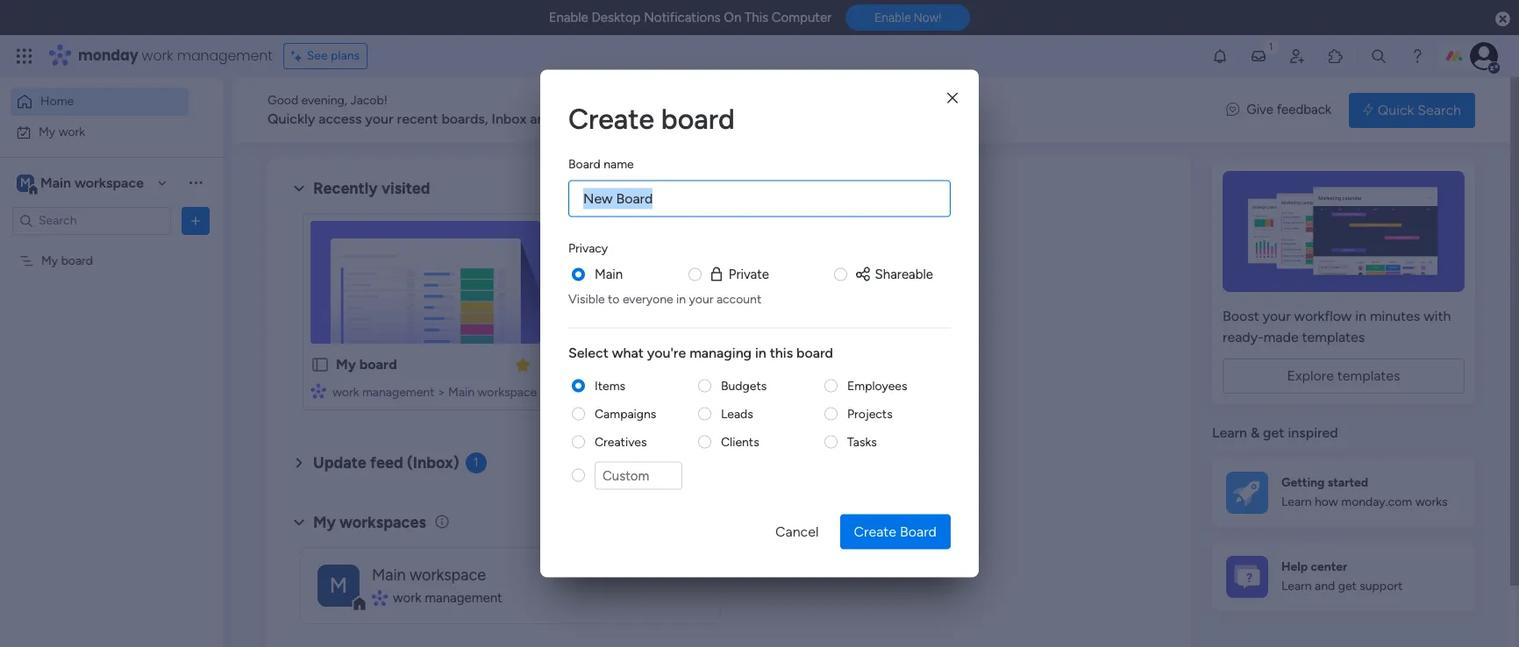 Task type: vqa. For each thing, say whether or not it's contained in the screenshot.
the left AND
yes



Task type: locate. For each thing, give the bounding box(es) containing it.
1 horizontal spatial main workspace
[[372, 566, 486, 585]]

1 horizontal spatial board
[[900, 523, 937, 540]]

inbox
[[492, 111, 527, 127]]

and right inbox
[[530, 111, 553, 127]]

budgets
[[721, 378, 767, 393]]

1 vertical spatial templates
[[1338, 368, 1401, 384]]

my work button
[[11, 118, 189, 146]]

in
[[676, 291, 686, 306], [1356, 308, 1367, 325], [755, 344, 767, 361]]

0 horizontal spatial enable
[[549, 10, 588, 25]]

my down search in workspace field on the left top of the page
[[41, 253, 58, 268]]

close image
[[947, 91, 958, 104]]

my right close my workspaces image
[[313, 513, 336, 532]]

1 horizontal spatial m
[[330, 572, 348, 598]]

in inside boost your workflow in minutes with ready-made templates
[[1356, 308, 1367, 325]]

center
[[1311, 560, 1348, 574]]

work right component image
[[393, 590, 422, 606]]

shareable
[[875, 266, 933, 282]]

learn left &
[[1212, 425, 1247, 441]]

notifications
[[644, 10, 721, 25]]

workspaces
[[557, 111, 632, 127], [340, 513, 426, 532]]

learn down getting
[[1282, 495, 1312, 510]]

workspaces up board name
[[557, 111, 632, 127]]

board
[[568, 157, 601, 172], [900, 523, 937, 540]]

2 horizontal spatial your
[[1263, 308, 1291, 325]]

and
[[530, 111, 553, 127], [1315, 579, 1335, 594]]

0 horizontal spatial your
[[365, 111, 394, 127]]

learn inside the getting started learn how monday.com works
[[1282, 495, 1312, 510]]

0 horizontal spatial my board
[[41, 253, 93, 268]]

1 vertical spatial get
[[1338, 579, 1357, 594]]

m
[[20, 175, 31, 190], [330, 572, 348, 598]]

1 horizontal spatial enable
[[875, 11, 911, 25]]

1 vertical spatial your
[[689, 291, 714, 306]]

enable left desktop
[[549, 10, 588, 25]]

search
[[1418, 101, 1461, 118]]

1 vertical spatial and
[[1315, 579, 1335, 594]]

main up to
[[595, 266, 623, 282]]

get right &
[[1263, 425, 1285, 441]]

workflow
[[1294, 308, 1352, 325]]

cancel button
[[761, 515, 833, 550]]

management right component image
[[425, 590, 502, 606]]

in left minutes
[[1356, 308, 1367, 325]]

0 vertical spatial board
[[568, 157, 601, 172]]

works
[[1416, 495, 1448, 510]]

board inside create board button
[[900, 523, 937, 540]]

board name heading
[[568, 155, 634, 173]]

select product image
[[16, 47, 33, 65]]

templates
[[1302, 329, 1365, 346], [1338, 368, 1401, 384]]

access
[[319, 111, 362, 127]]

1 vertical spatial create
[[854, 523, 897, 540]]

main workspace inside workspace selection element
[[40, 174, 144, 191]]

0 vertical spatial get
[[1263, 425, 1285, 441]]

component image
[[372, 590, 387, 606]]

m inside workspace image
[[20, 175, 31, 190]]

2 horizontal spatial in
[[1356, 308, 1367, 325]]

create inside create board heading
[[568, 102, 654, 136]]

2 vertical spatial learn
[[1282, 579, 1312, 594]]

create up name
[[568, 102, 654, 136]]

1 vertical spatial learn
[[1282, 495, 1312, 510]]

m for workspace image
[[20, 175, 31, 190]]

explore templates button
[[1223, 359, 1465, 394]]

give
[[1247, 102, 1274, 118]]

management
[[177, 46, 273, 66], [362, 385, 435, 400], [425, 590, 502, 606]]

items
[[595, 378, 626, 393]]

templates right explore
[[1338, 368, 1401, 384]]

2 vertical spatial in
[[755, 344, 767, 361]]

main inside privacy element
[[595, 266, 623, 282]]

main right workspace image
[[40, 174, 71, 191]]

my inside list box
[[41, 253, 58, 268]]

projects
[[847, 406, 893, 421]]

0 vertical spatial m
[[20, 175, 31, 190]]

my
[[39, 124, 55, 139], [41, 253, 58, 268], [336, 356, 356, 373], [313, 513, 336, 532]]

and down "center"
[[1315, 579, 1335, 594]]

v2 bolt switch image
[[1363, 100, 1374, 120]]

campaigns
[[595, 406, 656, 421]]

create board heading
[[568, 98, 951, 140]]

work right component icon
[[332, 385, 359, 400]]

1
[[473, 455, 479, 470]]

templates down workflow
[[1302, 329, 1365, 346]]

this
[[770, 344, 793, 361]]

board inside board name heading
[[568, 157, 601, 172]]

in right everyone
[[676, 291, 686, 306]]

work right monday
[[142, 46, 173, 66]]

1 vertical spatial board
[[900, 523, 937, 540]]

workspace up work management
[[410, 566, 486, 585]]

main
[[40, 174, 71, 191], [595, 266, 623, 282], [448, 385, 475, 400], [372, 566, 406, 585]]

1 vertical spatial management
[[362, 385, 435, 400]]

1 vertical spatial in
[[1356, 308, 1367, 325]]

0 horizontal spatial create
[[568, 102, 654, 136]]

jacob simon image
[[1470, 42, 1498, 70]]

templates image image
[[1228, 171, 1460, 292]]

employees
[[847, 378, 908, 393]]

help
[[1282, 560, 1308, 574]]

0 vertical spatial create
[[568, 102, 654, 136]]

learn for help
[[1282, 579, 1312, 594]]

plans
[[331, 48, 360, 63]]

2 vertical spatial your
[[1263, 308, 1291, 325]]

recent
[[397, 111, 438, 127]]

0 vertical spatial and
[[530, 111, 553, 127]]

your
[[365, 111, 394, 127], [689, 291, 714, 306], [1263, 308, 1291, 325]]

my board inside list box
[[41, 253, 93, 268]]

workspace up search in workspace field on the left top of the page
[[74, 174, 144, 191]]

getting started learn how monday.com works
[[1282, 475, 1448, 510]]

0 vertical spatial templates
[[1302, 329, 1365, 346]]

0 horizontal spatial board
[[568, 157, 601, 172]]

main workspace
[[40, 174, 144, 191], [372, 566, 486, 585]]

workspace image
[[318, 565, 360, 607]]

management for work management
[[425, 590, 502, 606]]

main workspace up search in workspace field on the left top of the page
[[40, 174, 144, 191]]

get
[[1263, 425, 1285, 441], [1338, 579, 1357, 594]]

templates inside button
[[1338, 368, 1401, 384]]

1 horizontal spatial your
[[689, 291, 714, 306]]

in for your
[[676, 291, 686, 306]]

1 vertical spatial workspaces
[[340, 513, 426, 532]]

your up "made"
[[1263, 308, 1291, 325]]

2 vertical spatial management
[[425, 590, 502, 606]]

privacy
[[568, 241, 608, 256]]

Board name field
[[568, 180, 951, 217]]

learn down the help on the right bottom
[[1282, 579, 1312, 594]]

workspace
[[74, 174, 144, 191], [478, 385, 537, 400], [410, 566, 486, 585]]

0 horizontal spatial workspaces
[[340, 513, 426, 532]]

close my workspaces image
[[289, 512, 310, 533]]

enable left now!
[[875, 11, 911, 25]]

support
[[1360, 579, 1403, 594]]

see
[[307, 48, 328, 63]]

getting
[[1282, 475, 1325, 490]]

what
[[612, 344, 644, 361]]

1 vertical spatial my board
[[336, 356, 397, 373]]

0 vertical spatial workspace
[[74, 174, 144, 191]]

enable inside button
[[875, 11, 911, 25]]

1 horizontal spatial workspaces
[[557, 111, 632, 127]]

1 horizontal spatial get
[[1338, 579, 1357, 594]]

1 image
[[1263, 36, 1279, 56]]

enable
[[549, 10, 588, 25], [875, 11, 911, 25]]

workspaces down update feed (inbox)
[[340, 513, 426, 532]]

my board
[[41, 253, 93, 268], [336, 356, 397, 373]]

get down "center"
[[1338, 579, 1357, 594]]

board inside list box
[[61, 253, 93, 268]]

your inside boost your workflow in minutes with ready-made templates
[[1263, 308, 1291, 325]]

in inside privacy element
[[676, 291, 686, 306]]

my inside button
[[39, 124, 55, 139]]

my board down search in workspace field on the left top of the page
[[41, 253, 93, 268]]

main button
[[595, 264, 623, 284]]

0 horizontal spatial and
[[530, 111, 553, 127]]

work down home
[[58, 124, 85, 139]]

how
[[1315, 495, 1338, 510]]

workspace down remove from favorites icon
[[478, 385, 537, 400]]

v2 user feedback image
[[1227, 100, 1240, 120]]

management left >
[[362, 385, 435, 400]]

recently visited
[[313, 179, 430, 198]]

your down jacob!
[[365, 111, 394, 127]]

1 horizontal spatial create
[[854, 523, 897, 540]]

explore
[[1287, 368, 1334, 384]]

my board right public board image
[[336, 356, 397, 373]]

0 horizontal spatial m
[[20, 175, 31, 190]]

learn
[[1212, 425, 1247, 441], [1282, 495, 1312, 510], [1282, 579, 1312, 594]]

0 vertical spatial main workspace
[[40, 174, 144, 191]]

main workspace up work management
[[372, 566, 486, 585]]

now!
[[914, 11, 942, 25]]

1 horizontal spatial in
[[755, 344, 767, 361]]

your left account
[[689, 291, 714, 306]]

everyone
[[623, 291, 673, 306]]

create board
[[854, 523, 937, 540]]

0 horizontal spatial main workspace
[[40, 174, 144, 191]]

create inside create board button
[[854, 523, 897, 540]]

1 vertical spatial workspace
[[478, 385, 537, 400]]

workspaces inside good evening, jacob! quickly access your recent boards, inbox and workspaces
[[557, 111, 632, 127]]

m inside workspace icon
[[330, 572, 348, 598]]

1 vertical spatial m
[[330, 572, 348, 598]]

0 vertical spatial my board
[[41, 253, 93, 268]]

select what you're managing in this board heading
[[568, 342, 951, 363]]

option
[[0, 245, 224, 248]]

and inside good evening, jacob! quickly access your recent boards, inbox and workspaces
[[530, 111, 553, 127]]

create right cancel
[[854, 523, 897, 540]]

create
[[568, 102, 654, 136], [854, 523, 897, 540]]

management for work management > main workspace
[[362, 385, 435, 400]]

your inside good evening, jacob! quickly access your recent boards, inbox and workspaces
[[365, 111, 394, 127]]

0 vertical spatial in
[[676, 291, 686, 306]]

0 horizontal spatial in
[[676, 291, 686, 306]]

my down home
[[39, 124, 55, 139]]

1 horizontal spatial my board
[[336, 356, 397, 373]]

0 vertical spatial workspaces
[[557, 111, 632, 127]]

enable for enable desktop notifications on this computer
[[549, 10, 588, 25]]

create for create board
[[854, 523, 897, 540]]

in left this
[[755, 344, 767, 361]]

visible to everyone in your account
[[568, 291, 762, 306]]

learn inside the help center learn and get support
[[1282, 579, 1312, 594]]

0 vertical spatial your
[[365, 111, 394, 127]]

1 horizontal spatial and
[[1315, 579, 1335, 594]]

management up good
[[177, 46, 273, 66]]



Task type: describe. For each thing, give the bounding box(es) containing it.
main inside workspace selection element
[[40, 174, 71, 191]]

my workspaces
[[313, 513, 426, 532]]

help image
[[1409, 47, 1426, 65]]

tasks
[[847, 434, 877, 449]]

notifications image
[[1211, 47, 1229, 65]]

learn & get inspired
[[1212, 425, 1338, 441]]

home
[[40, 94, 74, 109]]

privacy element
[[568, 264, 951, 307]]

main right >
[[448, 385, 475, 400]]

quick search button
[[1349, 93, 1476, 128]]

select what you're managing in this board option group
[[568, 377, 951, 500]]

help center learn and get support
[[1282, 560, 1403, 594]]

Search in workspace field
[[37, 211, 146, 231]]

to
[[608, 291, 620, 306]]

open update feed (inbox) image
[[289, 453, 310, 474]]

and inside the help center learn and get support
[[1315, 579, 1335, 594]]

managing
[[690, 344, 752, 361]]

feed
[[370, 454, 403, 473]]

work inside button
[[58, 124, 85, 139]]

0 vertical spatial management
[[177, 46, 273, 66]]

boards,
[[442, 111, 488, 127]]

see plans
[[307, 48, 360, 63]]

1 vertical spatial main workspace
[[372, 566, 486, 585]]

2 vertical spatial workspace
[[410, 566, 486, 585]]

create board
[[568, 102, 735, 136]]

my board list box
[[0, 242, 224, 512]]

this
[[745, 10, 769, 25]]

quick search
[[1378, 101, 1461, 118]]

enable now!
[[875, 11, 942, 25]]

feedback
[[1277, 102, 1332, 118]]

boost
[[1223, 308, 1260, 325]]

jacob!
[[350, 93, 388, 108]]

workspace image
[[17, 173, 34, 193]]

&
[[1251, 425, 1260, 441]]

0 vertical spatial learn
[[1212, 425, 1247, 441]]

account
[[717, 291, 762, 306]]

update feed (inbox)
[[313, 454, 459, 473]]

inspired
[[1288, 425, 1338, 441]]

select what you're managing in this board
[[568, 344, 833, 361]]

enable desktop notifications on this computer
[[549, 10, 832, 25]]

give feedback
[[1247, 102, 1332, 118]]

shareable button
[[854, 264, 933, 284]]

monday work management
[[78, 46, 273, 66]]

evening,
[[301, 93, 347, 108]]

good evening, jacob! quickly access your recent boards, inbox and workspaces
[[268, 93, 632, 127]]

boost your workflow in minutes with ready-made templates
[[1223, 308, 1451, 346]]

in for minutes
[[1356, 308, 1367, 325]]

minutes
[[1370, 308, 1420, 325]]

enable for enable now!
[[875, 11, 911, 25]]

>
[[438, 385, 445, 400]]

work management
[[393, 590, 502, 606]]

recently
[[313, 179, 378, 198]]

with
[[1424, 308, 1451, 325]]

my right public board image
[[336, 356, 356, 373]]

close recently visited image
[[289, 178, 310, 199]]

update
[[313, 454, 367, 473]]

templates inside boost your workflow in minutes with ready-made templates
[[1302, 329, 1365, 346]]

home button
[[11, 88, 189, 116]]

quickly
[[268, 111, 315, 127]]

0 horizontal spatial get
[[1263, 425, 1285, 441]]

creatives
[[595, 434, 647, 449]]

work management > main workspace
[[332, 385, 537, 400]]

desktop
[[592, 10, 641, 25]]

private button
[[708, 264, 769, 284]]

invite members image
[[1289, 47, 1306, 65]]

on
[[724, 10, 742, 25]]

create board button
[[840, 515, 951, 550]]

Custom field
[[595, 461, 682, 490]]

inbox image
[[1250, 47, 1268, 65]]

my work
[[39, 124, 85, 139]]

cancel
[[775, 523, 819, 540]]

explore templates
[[1287, 368, 1401, 384]]

you're
[[647, 344, 686, 361]]

public board image
[[311, 355, 330, 375]]

your inside privacy element
[[689, 291, 714, 306]]

get inside the help center learn and get support
[[1338, 579, 1357, 594]]

main up component image
[[372, 566, 406, 585]]

good
[[268, 93, 298, 108]]

remove from favorites image
[[514, 356, 532, 373]]

workspace selection element
[[17, 172, 147, 195]]

search everything image
[[1370, 47, 1388, 65]]

getting started element
[[1212, 457, 1476, 528]]

visited
[[382, 179, 430, 198]]

(inbox)
[[407, 454, 459, 473]]

clients
[[721, 434, 759, 449]]

quick
[[1378, 101, 1414, 118]]

leads
[[721, 406, 753, 421]]

monday.com
[[1341, 495, 1413, 510]]

see plans button
[[283, 43, 368, 69]]

name
[[604, 157, 634, 172]]

started
[[1328, 475, 1369, 490]]

made
[[1264, 329, 1299, 346]]

select
[[568, 344, 609, 361]]

monday
[[78, 46, 138, 66]]

ready-
[[1223, 329, 1264, 346]]

help center element
[[1212, 542, 1476, 612]]

learn for getting
[[1282, 495, 1312, 510]]

dapulse close image
[[1496, 11, 1511, 28]]

in inside heading
[[755, 344, 767, 361]]

enable now! button
[[846, 5, 971, 31]]

privacy heading
[[568, 239, 608, 257]]

create for create board
[[568, 102, 654, 136]]

m for workspace icon
[[330, 572, 348, 598]]

apps image
[[1327, 47, 1345, 65]]

computer
[[772, 10, 832, 25]]

board name
[[568, 157, 634, 172]]

visible
[[568, 291, 605, 306]]

component image
[[311, 383, 326, 399]]



